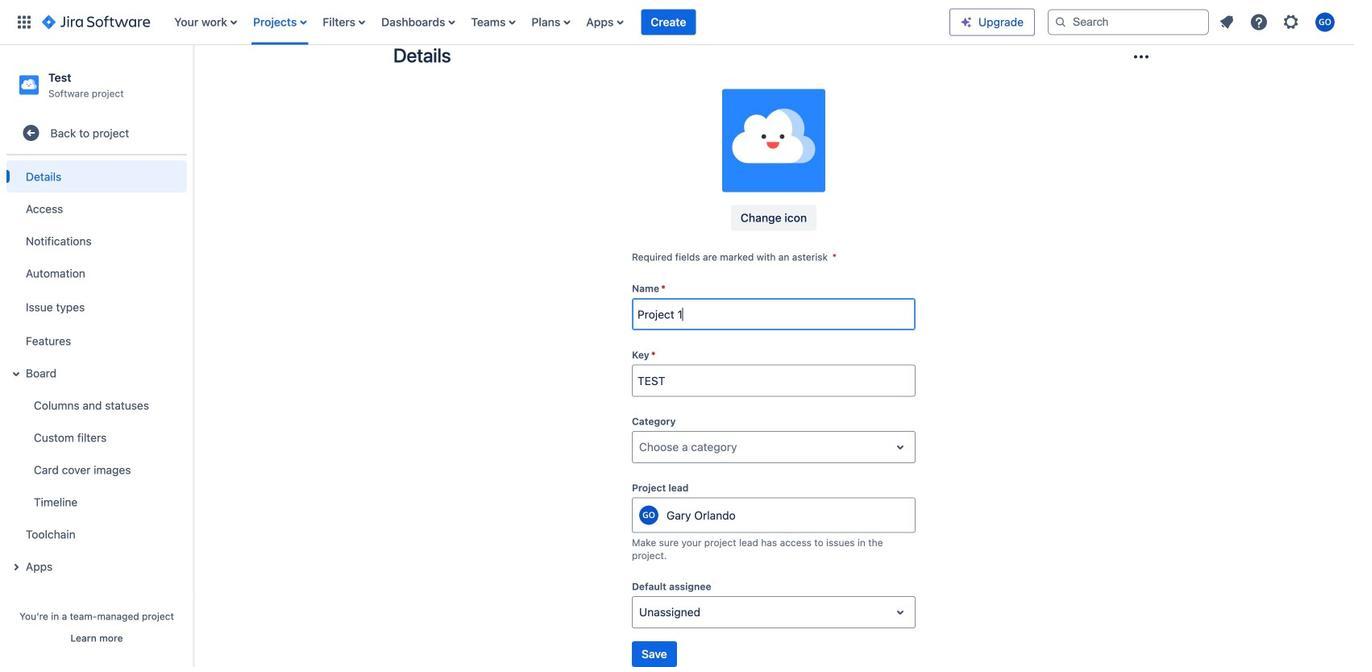 Task type: vqa. For each thing, say whether or not it's contained in the screenshot.
More information about Gary Orlando image
no



Task type: locate. For each thing, give the bounding box(es) containing it.
your profile and settings image
[[1316, 12, 1335, 32]]

sidebar element
[[0, 45, 194, 668]]

banner
[[0, 0, 1355, 45]]

settings image
[[1282, 12, 1301, 32]]

expand image
[[6, 365, 26, 384], [6, 558, 26, 578]]

list item
[[641, 0, 696, 45]]

1 expand image from the top
[[6, 365, 26, 384]]

jira software image
[[42, 12, 150, 32], [42, 12, 150, 32]]

appswitcher icon image
[[15, 12, 34, 32]]

2 expand image from the top
[[6, 558, 26, 578]]

None search field
[[1048, 9, 1210, 35]]

0 horizontal spatial list
[[166, 0, 950, 45]]

1 vertical spatial expand image
[[6, 558, 26, 578]]

None field
[[633, 300, 915, 329], [633, 367, 915, 396], [633, 300, 915, 329], [633, 367, 915, 396]]

0 vertical spatial expand image
[[6, 365, 26, 384]]

list
[[166, 0, 950, 45], [1213, 8, 1345, 37]]

None text field
[[639, 605, 642, 621]]

primary element
[[10, 0, 950, 45]]

open image
[[891, 603, 910, 623]]

group
[[3, 156, 187, 588]]

help image
[[1250, 12, 1269, 32]]

search image
[[1055, 16, 1068, 29]]

notifications image
[[1218, 12, 1237, 32]]

main content
[[194, 0, 1355, 668]]

None text field
[[639, 440, 642, 456]]



Task type: describe. For each thing, give the bounding box(es) containing it.
more image
[[1132, 47, 1151, 67]]

project avatar image
[[722, 89, 826, 192]]

Search field
[[1048, 9, 1210, 35]]

group inside sidebar 'element'
[[3, 156, 187, 588]]

open image
[[891, 438, 910, 457]]

1 horizontal spatial list
[[1213, 8, 1345, 37]]

sidebar navigation image
[[176, 65, 211, 97]]



